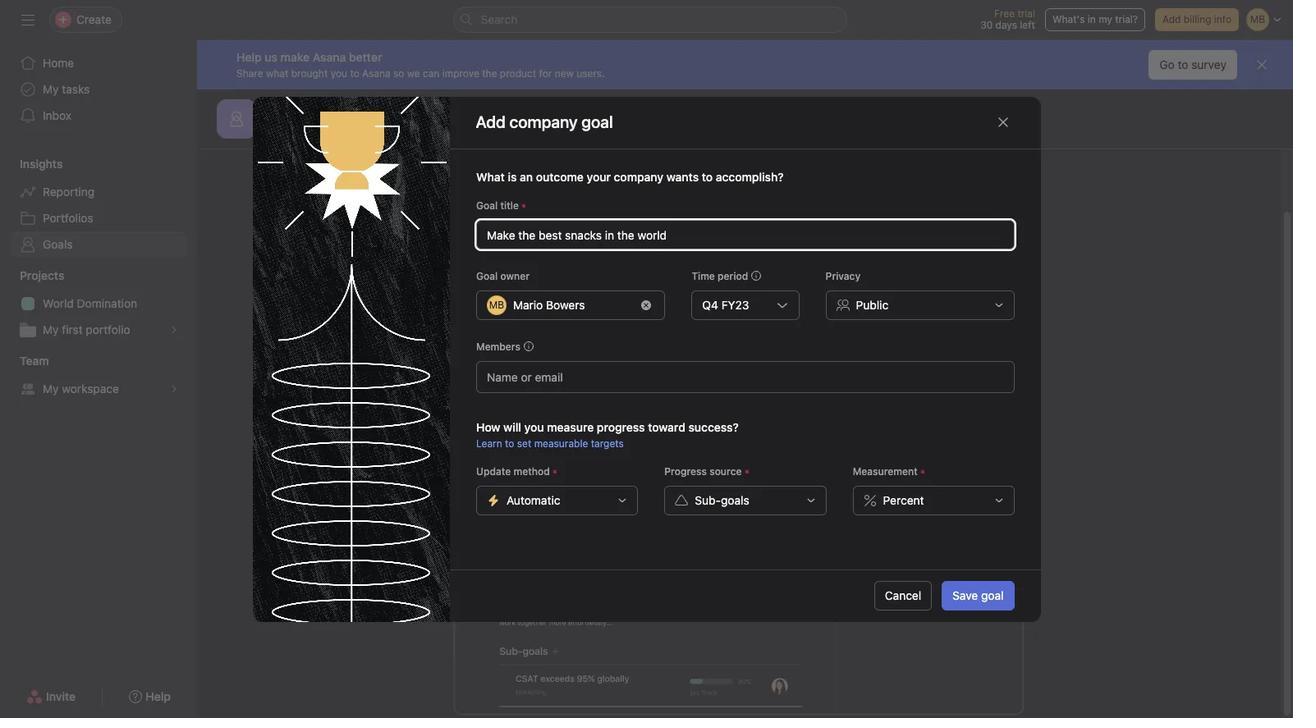 Task type: vqa. For each thing, say whether or not it's contained in the screenshot.
the add company goal dialog
yes



Task type: locate. For each thing, give the bounding box(es) containing it.
team for team
[[20, 354, 49, 368]]

goal inside save goal button
[[981, 589, 1004, 603]]

add inside add top-level goals to help teams prioritize and connect work to your organization's objectives.
[[534, 203, 558, 218]]

save goal
[[953, 589, 1004, 603]]

how
[[476, 420, 500, 434]]

0 horizontal spatial team
[[20, 354, 49, 368]]

1 horizontal spatial your
[[918, 203, 944, 218]]

measurement
[[853, 465, 918, 478]]

add top-level goals to help teams prioritize and connect work to your organization's objectives.
[[534, 203, 944, 237]]

add for add top-level goals to help teams prioritize and connect work to your organization's objectives.
[[534, 203, 558, 218]]

asana better
[[313, 50, 382, 64]]

goal left owner
[[476, 270, 497, 282]]

my first portfolio link
[[10, 317, 187, 343]]

1 horizontal spatial goal
[[981, 589, 1004, 603]]

invite button
[[16, 682, 86, 712]]

add right time
[[716, 273, 737, 287]]

to left the set on the bottom left
[[505, 437, 514, 450]]

you inside "how will you measure progress toward success? learn to set measurable targets"
[[524, 420, 544, 434]]

percent
[[883, 493, 924, 507]]

1 vertical spatial your
[[918, 203, 944, 218]]

team goals link
[[269, 126, 331, 149]]

team down my workspace
[[269, 126, 299, 140]]

new
[[555, 67, 574, 79]]

goal left title
[[476, 199, 497, 211]]

learn
[[476, 437, 502, 450]]

team inside dropdown button
[[20, 354, 49, 368]]

0 horizontal spatial you
[[331, 67, 347, 79]]

2 goal from the top
[[476, 270, 497, 282]]

percent button
[[853, 486, 1015, 515]]

1 vertical spatial goal
[[476, 270, 497, 282]]

search list box
[[453, 7, 847, 33]]

goal
[[476, 199, 497, 211], [476, 270, 497, 282]]

goals down source
[[721, 493, 749, 507]]

brought
[[291, 67, 328, 79]]

automatic
[[506, 493, 560, 507]]

goals down asana
[[370, 126, 399, 140]]

0 horizontal spatial goal
[[740, 273, 763, 287]]

1 horizontal spatial team
[[269, 126, 299, 140]]

set
[[517, 437, 531, 450]]

make
[[281, 50, 310, 64]]

0 vertical spatial goal
[[740, 273, 763, 287]]

0 vertical spatial and
[[637, 163, 670, 186]]

add inside button
[[716, 273, 737, 287]]

top-
[[561, 203, 587, 218]]

and inside add top-level goals to help teams prioritize and connect work to your organization's objectives.
[[793, 203, 815, 218]]

teams element
[[0, 347, 197, 406]]

my workspace
[[269, 99, 376, 118]]

reporting
[[43, 185, 95, 199]]

0 vertical spatial goal
[[476, 199, 497, 211]]

what is an outcome your company wants to accomplish?
[[476, 170, 784, 184]]

to down asana better
[[350, 67, 360, 79]]

my workspace
[[43, 382, 119, 396]]

goal inside add goal button
[[740, 273, 763, 287]]

free
[[995, 7, 1015, 20]]

projects button
[[0, 268, 64, 284]]

my left first at the top left of the page
[[43, 323, 59, 337]]

my
[[43, 82, 59, 96], [351, 126, 367, 140], [43, 323, 59, 337], [43, 382, 59, 396]]

goals for team goals
[[302, 126, 331, 140]]

search
[[481, 12, 518, 26]]

0 horizontal spatial your
[[586, 170, 611, 184]]

and up objectives.
[[793, 203, 815, 218]]

my inside the projects element
[[43, 323, 59, 337]]

mario
[[513, 298, 543, 312]]

to
[[1178, 57, 1189, 71], [350, 67, 360, 79], [653, 203, 665, 218], [903, 203, 914, 218], [505, 437, 514, 450]]

team up my workspace
[[20, 354, 49, 368]]

my inside global element
[[43, 82, 59, 96]]

toward success?
[[648, 420, 739, 434]]

to left help in the right top of the page
[[653, 203, 665, 218]]

company
[[614, 170, 663, 184]]

1 horizontal spatial required image
[[742, 467, 752, 477]]

you down asana better
[[331, 67, 347, 79]]

what
[[476, 170, 505, 184]]

update
[[476, 465, 511, 478]]

0 vertical spatial your
[[586, 170, 611, 184]]

0 vertical spatial team
[[269, 126, 299, 140]]

goals right level
[[618, 203, 650, 218]]

my tasks
[[43, 82, 90, 96]]

share
[[237, 67, 263, 79]]

company goal
[[510, 113, 613, 131]]

to inside help us make asana better share what brought you to asana so we can improve the product for new users.
[[350, 67, 360, 79]]

add left billing
[[1163, 13, 1181, 25]]

Name or email text field
[[487, 367, 575, 386]]

goals
[[302, 126, 331, 140], [370, 126, 399, 140], [618, 203, 650, 218], [721, 493, 749, 507]]

help
[[668, 203, 694, 218]]

first
[[62, 323, 83, 337]]

your
[[586, 170, 611, 184], [918, 203, 944, 218]]

is
[[508, 170, 517, 184]]

members
[[476, 340, 520, 353]]

add for add billing info
[[1163, 13, 1181, 25]]

1 vertical spatial team
[[20, 354, 49, 368]]

you
[[331, 67, 347, 79], [524, 420, 544, 434]]

0 horizontal spatial and
[[637, 163, 670, 186]]

add for add goal
[[716, 273, 737, 287]]

your right work
[[918, 203, 944, 218]]

0 vertical spatial you
[[331, 67, 347, 79]]

set and achieve strategic goals
[[604, 163, 875, 186]]

you up the set on the bottom left
[[524, 420, 544, 434]]

my inside teams element
[[43, 382, 59, 396]]

your up level
[[586, 170, 611, 184]]

add billing info
[[1163, 13, 1232, 25]]

add inside button
[[1163, 13, 1181, 25]]

add
[[1163, 13, 1181, 25], [476, 113, 506, 131], [534, 203, 558, 218], [716, 273, 737, 287]]

bowers
[[546, 298, 585, 312]]

my for my tasks
[[43, 82, 59, 96]]

goals down my workspace
[[302, 126, 331, 140]]

world domination link
[[10, 291, 187, 317]]

1 vertical spatial you
[[524, 420, 544, 434]]

1 vertical spatial and
[[793, 203, 815, 218]]

insights button
[[0, 156, 63, 172]]

reporting link
[[10, 179, 187, 205]]

we
[[407, 67, 420, 79]]

insights
[[20, 157, 63, 171]]

to accomplish?
[[702, 170, 784, 184]]

remove image
[[641, 300, 651, 310]]

automatic button
[[476, 486, 638, 515]]

goals inside dropdown button
[[721, 493, 749, 507]]

an
[[520, 170, 533, 184]]

required image
[[519, 201, 529, 211], [742, 467, 752, 477], [918, 467, 928, 477]]

sub-goals
[[695, 493, 749, 507]]

required image up percent "dropdown button"
[[918, 467, 928, 477]]

prioritize
[[737, 203, 789, 218]]

in
[[1088, 13, 1096, 25]]

free trial 30 days left
[[981, 7, 1036, 31]]

goal for add goal
[[740, 273, 763, 287]]

2 horizontal spatial required image
[[918, 467, 928, 477]]

what's in my trial? button
[[1045, 8, 1146, 31]]

banner containing help us make asana better
[[197, 40, 1294, 90]]

add down the
[[476, 113, 506, 131]]

to right the go
[[1178, 57, 1189, 71]]

global element
[[0, 40, 197, 139]]

us
[[265, 50, 278, 64]]

goal title
[[476, 199, 519, 211]]

add company goal
[[476, 113, 613, 131]]

my down team dropdown button
[[43, 382, 59, 396]]

my left 'tasks'
[[43, 82, 59, 96]]

banner
[[197, 40, 1294, 90]]

team
[[269, 126, 299, 140], [20, 354, 49, 368]]

and right set
[[637, 163, 670, 186]]

add left top-
[[534, 203, 558, 218]]

public button
[[825, 290, 1015, 320]]

required image down an
[[519, 201, 529, 211]]

my down my workspace
[[351, 126, 367, 140]]

goal up q4 fy23 "dropdown button"
[[740, 273, 763, 287]]

1 vertical spatial goal
[[981, 589, 1004, 603]]

sub-goals button
[[664, 486, 826, 515]]

set
[[604, 163, 633, 186]]

for
[[539, 67, 552, 79]]

required image up sub-goals dropdown button
[[742, 467, 752, 477]]

0 horizontal spatial required image
[[519, 201, 529, 211]]

goal right the save
[[981, 589, 1004, 603]]

1 horizontal spatial you
[[524, 420, 544, 434]]

improve
[[442, 67, 480, 79]]

1 horizontal spatial and
[[793, 203, 815, 218]]

1 goal from the top
[[476, 199, 497, 211]]

add inside dialog
[[476, 113, 506, 131]]

objectives.
[[750, 223, 815, 237]]



Task type: describe. For each thing, give the bounding box(es) containing it.
projects
[[20, 269, 64, 283]]

home
[[43, 56, 74, 70]]

wants
[[666, 170, 699, 184]]

required image
[[550, 467, 560, 477]]

add goal button
[[705, 266, 773, 296]]

info
[[1215, 13, 1232, 25]]

days
[[996, 19, 1018, 31]]

targets
[[591, 437, 624, 450]]

progress
[[597, 420, 645, 434]]

goal for goal owner
[[476, 270, 497, 282]]

to right work
[[903, 203, 914, 218]]

sub-
[[695, 493, 721, 507]]

invite
[[46, 690, 76, 704]]

goal for save goal
[[981, 589, 1004, 603]]

save goal button
[[942, 581, 1015, 611]]

goal owner
[[476, 270, 529, 282]]

measure
[[547, 420, 594, 434]]

left
[[1020, 19, 1036, 31]]

required image for sub-goals
[[742, 467, 752, 477]]

insights element
[[0, 149, 197, 261]]

billing
[[1184, 13, 1212, 25]]

so
[[393, 67, 404, 79]]

my goals link
[[351, 126, 399, 149]]

work
[[870, 203, 899, 218]]

to inside "how will you measure progress toward success? learn to set measurable targets"
[[505, 437, 514, 450]]

teams
[[697, 203, 734, 218]]

update method
[[476, 465, 550, 478]]

go to survey button
[[1149, 50, 1238, 80]]

projects element
[[0, 261, 197, 347]]

search button
[[453, 7, 847, 33]]

goals for sub-goals
[[721, 493, 749, 507]]

mb
[[489, 299, 504, 311]]

world
[[43, 296, 74, 310]]

what's
[[1053, 13, 1085, 25]]

public
[[856, 298, 888, 312]]

mario bowers
[[513, 298, 585, 312]]

achieve
[[675, 163, 742, 186]]

go
[[1160, 57, 1175, 71]]

my goals
[[351, 126, 399, 140]]

my for my workspace
[[43, 382, 59, 396]]

cancel
[[885, 589, 922, 603]]

Enter goal name text field
[[476, 220, 1015, 249]]

how will you measure progress toward success? learn to set measurable targets
[[476, 420, 739, 450]]

my
[[1099, 13, 1113, 25]]

trial?
[[1116, 13, 1138, 25]]

can
[[423, 67, 440, 79]]

go to survey
[[1160, 57, 1227, 71]]

goals
[[43, 237, 73, 251]]

hide sidebar image
[[21, 13, 34, 26]]

team goals
[[269, 126, 331, 140]]

trial
[[1018, 7, 1036, 20]]

you inside help us make asana better share what brought you to asana so we can improve the product for new users.
[[331, 67, 347, 79]]

world domination
[[43, 296, 137, 310]]

time period
[[691, 270, 748, 282]]

team button
[[0, 353, 49, 370]]

what
[[266, 67, 289, 79]]

30
[[981, 19, 993, 31]]

inbox
[[43, 108, 71, 122]]

goals link
[[10, 232, 187, 258]]

goals inside add top-level goals to help teams prioritize and connect work to your organization's objectives.
[[618, 203, 650, 218]]

source
[[709, 465, 742, 478]]

my workspace link
[[10, 376, 187, 402]]

to inside button
[[1178, 57, 1189, 71]]

save
[[953, 589, 978, 603]]

my for my goals
[[351, 126, 367, 140]]

add billing info button
[[1156, 8, 1239, 31]]

my tasks link
[[10, 76, 187, 103]]

goal for goal title
[[476, 199, 497, 211]]

inbox link
[[10, 103, 187, 129]]

help
[[237, 50, 262, 64]]

dismiss image
[[1256, 58, 1269, 71]]

fy23
[[721, 298, 749, 312]]

help us make asana better share what brought you to asana so we can improve the product for new users.
[[237, 50, 605, 79]]

goals for my goals
[[370, 126, 399, 140]]

your inside add company goal dialog
[[586, 170, 611, 184]]

portfolios link
[[10, 205, 187, 232]]

outcome
[[536, 170, 583, 184]]

cancel button
[[874, 581, 932, 611]]

will
[[503, 420, 521, 434]]

product
[[500, 67, 536, 79]]

q4 fy23
[[702, 298, 749, 312]]

privacy
[[825, 270, 860, 282]]

add for add company goal
[[476, 113, 506, 131]]

add company goal dialog
[[253, 97, 1041, 622]]

required image for percent
[[918, 467, 928, 477]]

q4 fy23 button
[[691, 290, 799, 320]]

level
[[587, 203, 614, 218]]

close this dialog image
[[997, 116, 1010, 129]]

team for team goals
[[269, 126, 299, 140]]

survey
[[1192, 57, 1227, 71]]

portfolios
[[43, 211, 93, 225]]

my for my first portfolio
[[43, 323, 59, 337]]

progress source
[[664, 465, 742, 478]]

method
[[513, 465, 550, 478]]

period
[[717, 270, 748, 282]]

organization's
[[664, 223, 747, 237]]

your inside add top-level goals to help teams prioritize and connect work to your organization's objectives.
[[918, 203, 944, 218]]

workspace
[[62, 382, 119, 396]]

domination
[[77, 296, 137, 310]]



